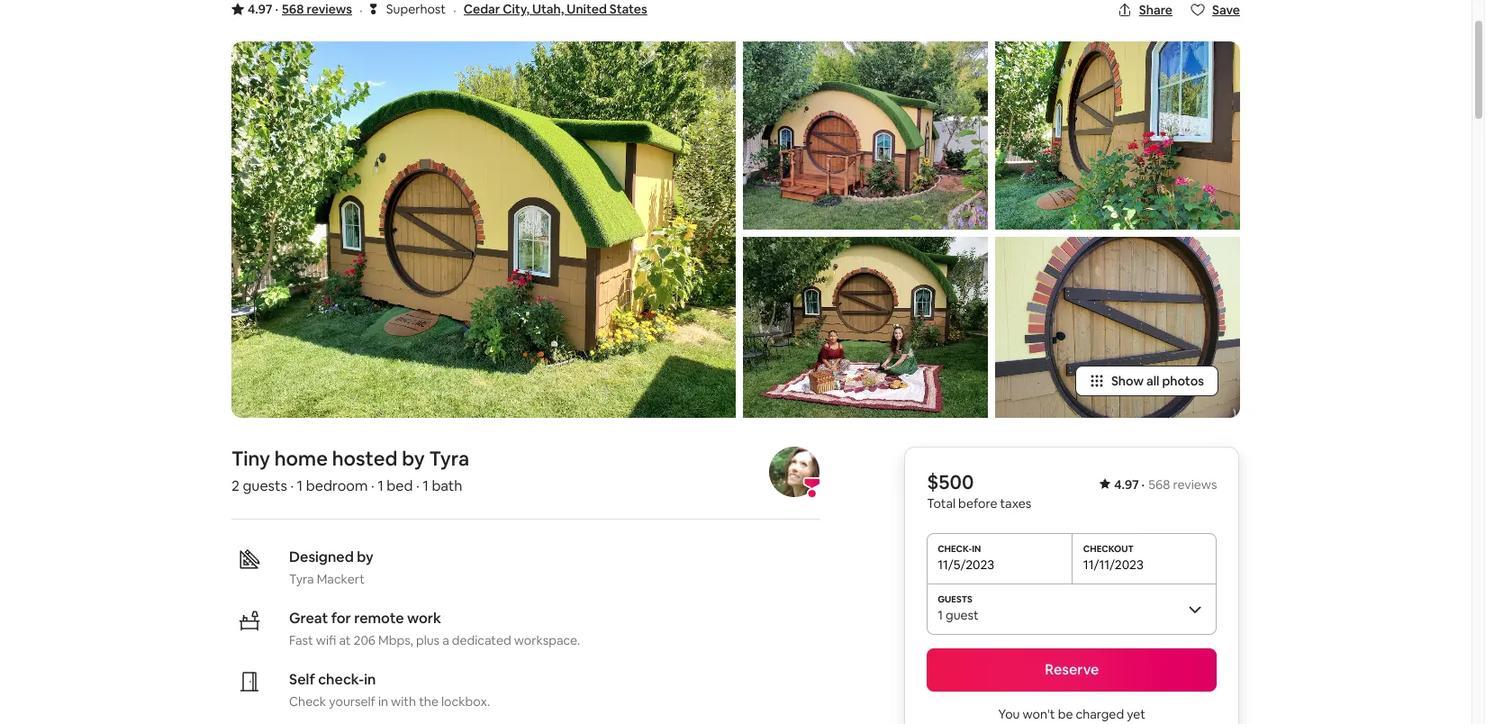 Task type: vqa. For each thing, say whether or not it's contained in the screenshot.
1st · 2 hours
no



Task type: locate. For each thing, give the bounding box(es) containing it.
1 horizontal spatial 4.97 · 568 reviews
[[1114, 477, 1217, 493]]

for
[[331, 609, 351, 628]]

in up yourself
[[364, 671, 376, 690]]

$500 total before taxes
[[927, 470, 1031, 512]]

all
[[1147, 373, 1160, 390]]

guest
[[946, 608, 979, 624]]

0 horizontal spatial reviews
[[307, 1, 352, 17]]

remote
[[354, 609, 404, 628]]

1 left guest
[[938, 608, 943, 624]]

· left cedar
[[453, 1, 457, 20]]

bedroom
[[306, 477, 368, 496]]

in
[[364, 671, 376, 690], [378, 694, 388, 710]]

2
[[232, 477, 240, 496]]

0 vertical spatial reviews
[[307, 1, 352, 17]]

self check-in check yourself in with the lockbox.
[[289, 671, 490, 710]]

4.97
[[248, 1, 273, 17], [1114, 477, 1139, 493]]

charged
[[1076, 707, 1124, 723]]

1 vertical spatial 4.97
[[1114, 477, 1139, 493]]

a
[[443, 633, 449, 649]]

the
[[419, 694, 439, 710]]

check
[[289, 694, 326, 710]]

1 horizontal spatial 568
[[1149, 477, 1170, 493]]

0 vertical spatial 4.97
[[248, 1, 273, 17]]

tyra is a superhost. learn more about tyra. image
[[770, 447, 820, 498], [770, 447, 820, 498]]

1 vertical spatial reviews
[[1173, 477, 1217, 493]]

share button
[[1111, 0, 1180, 25]]

· cedar city, utah, united states
[[453, 1, 648, 20]]

568
[[282, 1, 304, 17], [1149, 477, 1170, 493]]

share
[[1140, 2, 1173, 18]]

4.97 · 568 reviews
[[248, 1, 352, 17], [1114, 477, 1217, 493]]

0 horizontal spatial 568
[[282, 1, 304, 17]]

hobbit cottage image 4 image
[[996, 41, 1241, 230]]

reserve
[[1045, 661, 1099, 680]]

hobbit cottage image 2 image
[[743, 41, 988, 230]]

you won't be charged yet
[[998, 707, 1146, 723]]

tiny home hosted by tyra 2 guests · 1 bedroom · 1 bed · 1 bath
[[232, 446, 470, 496]]

0 vertical spatial in
[[364, 671, 376, 690]]

1 horizontal spatial 4.97
[[1114, 477, 1139, 493]]

1 vertical spatial 568
[[1149, 477, 1170, 493]]

united
[[567, 1, 607, 17]]

1 horizontal spatial reviews
[[1173, 477, 1217, 493]]

1 down home
[[297, 477, 303, 496]]

great for remote work fast wifi at 206 mbps, plus a dedicated workspace.
[[289, 609, 581, 649]]

0 horizontal spatial 4.97 · 568 reviews
[[248, 1, 352, 17]]

utah,
[[532, 1, 564, 17]]

plus
[[416, 633, 440, 649]]

by tyra
[[402, 446, 470, 472]]

1
[[297, 477, 303, 496], [378, 477, 384, 496], [423, 477, 429, 496], [938, 608, 943, 624]]

yourself
[[329, 694, 376, 710]]

bath
[[432, 477, 463, 496]]

1 guest
[[938, 608, 979, 624]]

1 guest button
[[927, 584, 1217, 635]]

1 vertical spatial in
[[378, 694, 388, 710]]

568 reviews button
[[282, 0, 352, 18]]

· left bed
[[371, 477, 375, 496]]

· right the guests on the left of page
[[290, 477, 294, 496]]

1 vertical spatial 4.97 · 568 reviews
[[1114, 477, 1217, 493]]

dedicated
[[452, 633, 512, 649]]

reviews
[[307, 1, 352, 17], [1173, 477, 1217, 493]]

4.97 up 11/11/2023 at the bottom right of the page
[[1114, 477, 1139, 493]]

by
[[357, 548, 374, 567]]

in left with
[[378, 694, 388, 710]]

with
[[391, 694, 416, 710]]

4.97 left 568 reviews button
[[248, 1, 273, 17]]

206
[[354, 633, 376, 649]]

save button
[[1184, 0, 1248, 25]]

0 vertical spatial 568
[[282, 1, 304, 17]]

·
[[275, 1, 278, 17], [360, 1, 363, 20], [453, 1, 457, 20], [290, 477, 294, 496], [371, 477, 375, 496], [416, 477, 420, 496], [1142, 477, 1145, 493]]

1 left bed
[[378, 477, 384, 496]]



Task type: describe. For each thing, give the bounding box(es) containing it.
11/5/2023
[[938, 557, 994, 573]]

fast
[[289, 633, 313, 649]]

$500
[[927, 470, 974, 495]]

hobbit cottage image 5 image
[[996, 237, 1241, 418]]

self
[[289, 671, 315, 690]]

be
[[1058, 707, 1073, 723]]

designed
[[289, 548, 354, 567]]

tiny
[[232, 446, 270, 472]]

designed by tyra mackert
[[289, 548, 374, 588]]

home
[[275, 446, 328, 472]]

hobbit cottage image 3 image
[[743, 237, 988, 418]]

save
[[1213, 2, 1241, 18]]

0 horizontal spatial in
[[364, 671, 376, 690]]

before
[[958, 496, 997, 512]]

work
[[407, 609, 441, 628]]

bed
[[387, 477, 413, 496]]

· left 568 reviews button
[[275, 1, 278, 17]]

tyra
[[289, 572, 314, 588]]

1 left bath
[[423, 477, 429, 496]]

1 inside dropdown button
[[938, 608, 943, 624]]

mackert
[[317, 572, 365, 588]]

check-
[[318, 671, 364, 690]]

· left 󰀃
[[360, 1, 363, 20]]

total
[[927, 496, 956, 512]]

you
[[998, 707, 1020, 723]]

cedar city, utah, united states button
[[464, 0, 648, 20]]

0 horizontal spatial 4.97
[[248, 1, 273, 17]]

hobbit cottage image 1 image
[[232, 41, 736, 418]]

at
[[339, 633, 351, 649]]

11/11/2023
[[1083, 557, 1144, 573]]

󰀃
[[370, 0, 377, 17]]

won't
[[1023, 707, 1055, 723]]

1 horizontal spatial in
[[378, 694, 388, 710]]

mbps,
[[378, 633, 413, 649]]

city,
[[503, 1, 530, 17]]

· up 11/11/2023 at the bottom right of the page
[[1142, 477, 1145, 493]]

lockbox.
[[441, 694, 490, 710]]

show
[[1112, 373, 1144, 390]]

workspace.
[[514, 633, 581, 649]]

states
[[610, 1, 648, 17]]

reserve button
[[927, 649, 1217, 692]]

0 vertical spatial 4.97 · 568 reviews
[[248, 1, 352, 17]]

wifi
[[316, 633, 336, 649]]

cedar
[[464, 1, 500, 17]]

show all photos button
[[1076, 366, 1219, 397]]

yet
[[1127, 707, 1146, 723]]

superhost
[[386, 1, 446, 17]]

taxes
[[1000, 496, 1031, 512]]

great
[[289, 609, 328, 628]]

photos
[[1163, 373, 1205, 390]]

hosted
[[332, 446, 398, 472]]

show all photos
[[1112, 373, 1205, 390]]

guests
[[243, 477, 287, 496]]

· right bed
[[416, 477, 420, 496]]



